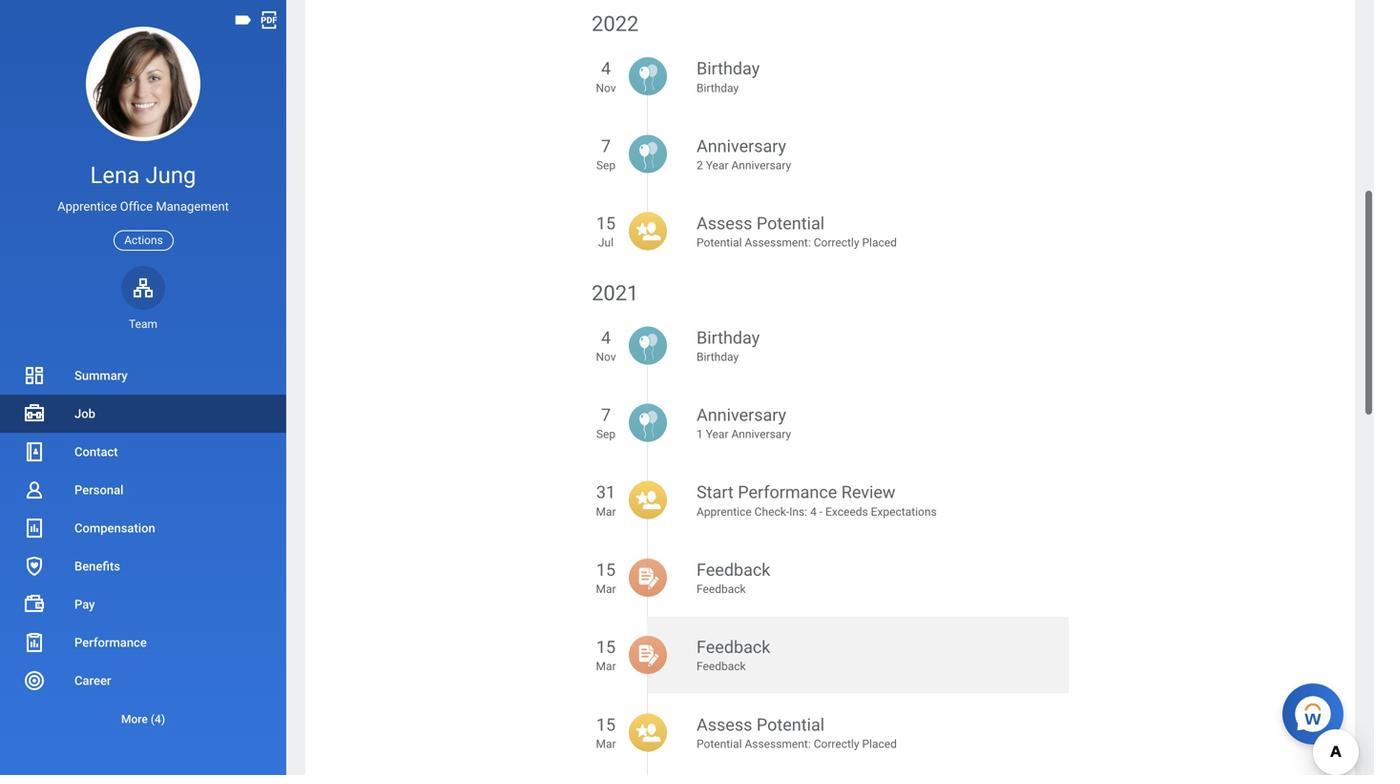 Task type: describe. For each thing, give the bounding box(es) containing it.
assessment: for 15 jul
[[745, 236, 811, 250]]

correctly for 15 mar
[[814, 738, 859, 751]]

assess potential potential assessment: correctly placed for 15 jul
[[697, 214, 897, 250]]

view team image
[[132, 277, 155, 299]]

management
[[156, 200, 229, 214]]

review
[[841, 483, 896, 503]]

nov for 2022
[[596, 81, 616, 95]]

correctly for 15 jul
[[814, 236, 859, 250]]

contact image
[[23, 441, 46, 464]]

4 nov for 2021
[[596, 328, 616, 364]]

birthday birthday for 2022
[[697, 59, 760, 95]]

anniversary right 1
[[731, 428, 791, 441]]

pay link
[[0, 586, 286, 624]]

contact
[[74, 445, 118, 460]]

4 for 2021
[[601, 328, 611, 348]]

personal image
[[23, 479, 46, 502]]

1
[[697, 428, 703, 441]]

4 mar from the top
[[596, 738, 616, 751]]

3 15 from the top
[[596, 638, 616, 658]]

jung
[[145, 162, 196, 189]]

office
[[120, 200, 153, 214]]

1 15 from the top
[[596, 214, 616, 234]]

expectations
[[871, 506, 937, 519]]

tag image
[[233, 10, 254, 31]]

assess potential potential assessment: correctly placed for 15 mar
[[697, 716, 897, 751]]

summary
[[74, 369, 128, 383]]

7 sep for anniversary 1 year anniversary
[[596, 406, 616, 441]]

compensation image
[[23, 517, 46, 540]]

navigation pane region
[[0, 0, 286, 776]]

4 birthday from the top
[[697, 351, 739, 364]]

anniversary 1 year anniversary
[[697, 406, 791, 441]]

compensation link
[[0, 510, 286, 548]]

2 mar from the top
[[596, 583, 616, 596]]

benefits link
[[0, 548, 286, 586]]

3 birthday from the top
[[697, 328, 760, 348]]

summary image
[[23, 365, 46, 387]]

placed for 15 mar
[[862, 738, 897, 751]]

2 birthday from the top
[[697, 81, 739, 95]]

start performance review apprentice check-ins: 4 - exceeds expectations
[[697, 483, 937, 519]]

2 15 from the top
[[596, 561, 616, 581]]

2 15 mar from the top
[[596, 638, 616, 674]]

actions
[[124, 234, 163, 247]]

team link
[[121, 266, 165, 332]]

view printable version (pdf) image
[[259, 10, 280, 31]]

2
[[697, 159, 703, 172]]

pay image
[[23, 594, 46, 617]]

apprentice inside the start performance review apprentice check-ins: 4 - exceeds expectations
[[697, 506, 752, 519]]

3 15 mar from the top
[[596, 716, 616, 751]]

3 mar from the top
[[596, 661, 616, 674]]

anniversary up 1
[[697, 406, 786, 426]]

4 feedback from the top
[[697, 661, 746, 674]]

summary link
[[0, 357, 286, 395]]

sep for anniversary 2 year anniversary
[[596, 159, 616, 172]]

year for anniversary 2 year anniversary
[[706, 159, 729, 172]]

personal link
[[0, 471, 286, 510]]

placed for 15 jul
[[862, 236, 897, 250]]

year for anniversary 1 year anniversary
[[706, 428, 729, 441]]

(4)
[[151, 713, 165, 727]]

team
[[129, 318, 157, 331]]

4 15 from the top
[[596, 716, 616, 736]]

performance image
[[23, 632, 46, 655]]

-
[[820, 506, 823, 519]]

job link
[[0, 395, 286, 433]]

2022
[[592, 12, 639, 36]]

1 birthday from the top
[[697, 59, 760, 79]]

7 for anniversary 1 year anniversary
[[601, 406, 611, 426]]

4 inside the start performance review apprentice check-ins: 4 - exceeds expectations
[[810, 506, 817, 519]]

benefits image
[[23, 555, 46, 578]]

sep for anniversary 1 year anniversary
[[596, 428, 616, 441]]



Task type: locate. For each thing, give the bounding box(es) containing it.
birthday birthday inside 2022 menu item
[[697, 59, 760, 95]]

exceeds
[[826, 506, 868, 519]]

0 vertical spatial 7
[[601, 136, 611, 156]]

mar
[[596, 506, 616, 519], [596, 583, 616, 596], [596, 661, 616, 674], [596, 738, 616, 751]]

4 down 2022
[[601, 59, 611, 79]]

7 up 15 jul
[[601, 136, 611, 156]]

2 7 from the top
[[601, 406, 611, 426]]

2022 menu item
[[592, 10, 1069, 135]]

7 for anniversary 2 year anniversary
[[601, 136, 611, 156]]

performance inside the start performance review apprentice check-ins: 4 - exceeds expectations
[[738, 483, 837, 503]]

1 sep from the top
[[596, 159, 616, 172]]

0 vertical spatial birthday birthday
[[697, 59, 760, 95]]

1 year from the top
[[706, 159, 729, 172]]

anniversary
[[697, 136, 786, 156], [731, 159, 791, 172], [697, 406, 786, 426], [731, 428, 791, 441]]

15 mar
[[596, 561, 616, 596], [596, 638, 616, 674], [596, 716, 616, 751]]

1 7 sep from the top
[[596, 136, 616, 172]]

2 feedback from the top
[[697, 583, 746, 596]]

feedback
[[697, 561, 771, 581], [697, 583, 746, 596], [697, 638, 771, 658], [697, 661, 746, 674]]

birthday
[[697, 59, 760, 79], [697, 81, 739, 95], [697, 328, 760, 348], [697, 351, 739, 364]]

actions button
[[114, 231, 174, 251]]

2 correctly from the top
[[814, 738, 859, 751]]

7 up 31
[[601, 406, 611, 426]]

assessment: for 15 mar
[[745, 738, 811, 751]]

1 7 from the top
[[601, 136, 611, 156]]

nov inside 2021 menu item
[[596, 351, 616, 364]]

1 assessment: from the top
[[745, 236, 811, 250]]

3 feedback from the top
[[697, 638, 771, 658]]

2 placed from the top
[[862, 738, 897, 751]]

performance link
[[0, 624, 286, 662]]

1 birthday birthday from the top
[[697, 59, 760, 95]]

nov down 2022
[[596, 81, 616, 95]]

potential
[[757, 214, 825, 234], [697, 236, 742, 250], [757, 716, 825, 736], [697, 738, 742, 751]]

0 vertical spatial placed
[[862, 236, 897, 250]]

sep up 31
[[596, 428, 616, 441]]

1 15 mar from the top
[[596, 561, 616, 596]]

2 assessment: from the top
[[745, 738, 811, 751]]

performance
[[738, 483, 837, 503], [74, 636, 147, 650]]

job image
[[23, 403, 46, 426]]

0 vertical spatial 4
[[601, 59, 611, 79]]

1 vertical spatial 7 sep
[[596, 406, 616, 441]]

1 feedback from the top
[[697, 561, 771, 581]]

more (4) button
[[0, 709, 286, 732]]

4 nov inside 2021 menu item
[[596, 328, 616, 364]]

anniversary right 2
[[731, 159, 791, 172]]

7
[[601, 136, 611, 156], [601, 406, 611, 426]]

2021
[[592, 281, 639, 306]]

0 vertical spatial correctly
[[814, 236, 859, 250]]

1 vertical spatial 4 nov
[[596, 328, 616, 364]]

0 vertical spatial assess
[[697, 214, 752, 234]]

2021 menu item
[[592, 279, 1069, 404]]

2 7 sep from the top
[[596, 406, 616, 441]]

2 assess from the top
[[697, 716, 752, 736]]

0 vertical spatial assessment:
[[745, 236, 811, 250]]

more (4) button
[[0, 701, 286, 739]]

correctly
[[814, 236, 859, 250], [814, 738, 859, 751]]

performance inside navigation pane region
[[74, 636, 147, 650]]

2 sep from the top
[[596, 428, 616, 441]]

1 vertical spatial feedback feedback
[[697, 638, 771, 674]]

15 jul
[[596, 214, 616, 250]]

2 assess potential potential assessment: correctly placed from the top
[[697, 716, 897, 751]]

more (4)
[[121, 713, 165, 727]]

year right 1
[[706, 428, 729, 441]]

4
[[601, 59, 611, 79], [601, 328, 611, 348], [810, 506, 817, 519]]

career
[[74, 674, 111, 689]]

1 vertical spatial 4
[[601, 328, 611, 348]]

ins:
[[789, 506, 807, 519]]

4 inside 2022 menu item
[[601, 59, 611, 79]]

career image
[[23, 670, 46, 693]]

anniversary 2 year anniversary
[[697, 136, 791, 172]]

year inside anniversary 2 year anniversary
[[706, 159, 729, 172]]

jul
[[598, 236, 614, 250]]

1 horizontal spatial apprentice
[[697, 506, 752, 519]]

31
[[596, 483, 616, 503]]

1 vertical spatial apprentice
[[697, 506, 752, 519]]

lena
[[90, 162, 140, 189]]

1 horizontal spatial performance
[[738, 483, 837, 503]]

4 nov
[[596, 59, 616, 95], [596, 328, 616, 364]]

birthday birthday inside 2021 menu item
[[697, 328, 760, 364]]

assess for 15 jul
[[697, 214, 752, 234]]

performance up ins:
[[738, 483, 837, 503]]

1 mar from the top
[[596, 506, 616, 519]]

1 vertical spatial 15 mar
[[596, 638, 616, 674]]

anniversary up 2
[[697, 136, 786, 156]]

4 nov inside 2022 menu item
[[596, 59, 616, 95]]

0 vertical spatial nov
[[596, 81, 616, 95]]

1 assess potential potential assessment: correctly placed from the top
[[697, 214, 897, 250]]

0 vertical spatial year
[[706, 159, 729, 172]]

7 sep for anniversary 2 year anniversary
[[596, 136, 616, 172]]

1 vertical spatial assess
[[697, 716, 752, 736]]

0 vertical spatial assess potential potential assessment: correctly placed
[[697, 214, 897, 250]]

feedback feedback
[[697, 561, 771, 596], [697, 638, 771, 674]]

0 vertical spatial sep
[[596, 159, 616, 172]]

sep
[[596, 159, 616, 172], [596, 428, 616, 441]]

1 vertical spatial birthday birthday
[[697, 328, 760, 364]]

1 nov from the top
[[596, 81, 616, 95]]

2 feedback feedback from the top
[[697, 638, 771, 674]]

apprentice office management
[[57, 200, 229, 214]]

nov for 2021
[[596, 351, 616, 364]]

year
[[706, 159, 729, 172], [706, 428, 729, 441]]

year inside anniversary 1 year anniversary
[[706, 428, 729, 441]]

2 vertical spatial 15 mar
[[596, 716, 616, 751]]

assessment:
[[745, 236, 811, 250], [745, 738, 811, 751]]

2 birthday birthday from the top
[[697, 328, 760, 364]]

more
[[121, 713, 148, 727]]

0 vertical spatial feedback feedback
[[697, 561, 771, 596]]

2 vertical spatial 4
[[810, 506, 817, 519]]

0 horizontal spatial performance
[[74, 636, 147, 650]]

team lena jung element
[[121, 317, 165, 332]]

7 sep up 31
[[596, 406, 616, 441]]

birthday birthday
[[697, 59, 760, 95], [697, 328, 760, 364]]

4 down 2021
[[601, 328, 611, 348]]

1 vertical spatial performance
[[74, 636, 147, 650]]

4 left "-"
[[810, 506, 817, 519]]

nov inside 2022 menu item
[[596, 81, 616, 95]]

career link
[[0, 662, 286, 701]]

1 vertical spatial assess potential potential assessment: correctly placed
[[697, 716, 897, 751]]

0 vertical spatial performance
[[738, 483, 837, 503]]

4 nov down 2022
[[596, 59, 616, 95]]

2 year from the top
[[706, 428, 729, 441]]

year right 2
[[706, 159, 729, 172]]

list
[[0, 357, 286, 739]]

start
[[697, 483, 734, 503]]

31 mar
[[596, 483, 616, 519]]

birthday birthday for 2021
[[697, 328, 760, 364]]

15
[[596, 214, 616, 234], [596, 561, 616, 581], [596, 638, 616, 658], [596, 716, 616, 736]]

1 vertical spatial assessment:
[[745, 738, 811, 751]]

list containing summary
[[0, 357, 286, 739]]

1 vertical spatial correctly
[[814, 738, 859, 751]]

birthday birthday up anniversary 2 year anniversary
[[697, 59, 760, 95]]

birthday birthday up anniversary 1 year anniversary
[[697, 328, 760, 364]]

1 4 nov from the top
[[596, 59, 616, 95]]

apprentice inside navigation pane region
[[57, 200, 117, 214]]

0 vertical spatial 15 mar
[[596, 561, 616, 596]]

2 nov from the top
[[596, 351, 616, 364]]

contact link
[[0, 433, 286, 471]]

benefits
[[74, 560, 120, 574]]

7 sep up 15 jul
[[596, 136, 616, 172]]

nov down 2021
[[596, 351, 616, 364]]

0 horizontal spatial apprentice
[[57, 200, 117, 214]]

2 4 nov from the top
[[596, 328, 616, 364]]

compensation
[[74, 522, 155, 536]]

sep up 15 jul
[[596, 159, 616, 172]]

pay
[[74, 598, 95, 612]]

personal
[[74, 483, 124, 498]]

assess
[[697, 214, 752, 234], [697, 716, 752, 736]]

0 vertical spatial 4 nov
[[596, 59, 616, 95]]

placed
[[862, 236, 897, 250], [862, 738, 897, 751]]

assess for 15 mar
[[697, 716, 752, 736]]

1 correctly from the top
[[814, 236, 859, 250]]

apprentice
[[57, 200, 117, 214], [697, 506, 752, 519]]

1 assess from the top
[[697, 214, 752, 234]]

1 vertical spatial sep
[[596, 428, 616, 441]]

7 sep
[[596, 136, 616, 172], [596, 406, 616, 441]]

job
[[74, 407, 95, 421]]

4 nov for 2022
[[596, 59, 616, 95]]

1 placed from the top
[[862, 236, 897, 250]]

apprentice down the lena
[[57, 200, 117, 214]]

1 vertical spatial placed
[[862, 738, 897, 751]]

0 vertical spatial 7 sep
[[596, 136, 616, 172]]

lena jung
[[90, 162, 196, 189]]

1 vertical spatial nov
[[596, 351, 616, 364]]

4 nov down 2021
[[596, 328, 616, 364]]

nov
[[596, 81, 616, 95], [596, 351, 616, 364]]

1 feedback feedback from the top
[[697, 561, 771, 596]]

0 vertical spatial apprentice
[[57, 200, 117, 214]]

1 vertical spatial year
[[706, 428, 729, 441]]

4 for 2022
[[601, 59, 611, 79]]

apprentice down start on the bottom
[[697, 506, 752, 519]]

assess potential potential assessment: correctly placed
[[697, 214, 897, 250], [697, 716, 897, 751]]

performance up career
[[74, 636, 147, 650]]

1 vertical spatial 7
[[601, 406, 611, 426]]

check-
[[755, 506, 789, 519]]

4 inside 2021 menu item
[[601, 328, 611, 348]]



Task type: vqa. For each thing, say whether or not it's contained in the screenshot.
INBOX LARGE image
no



